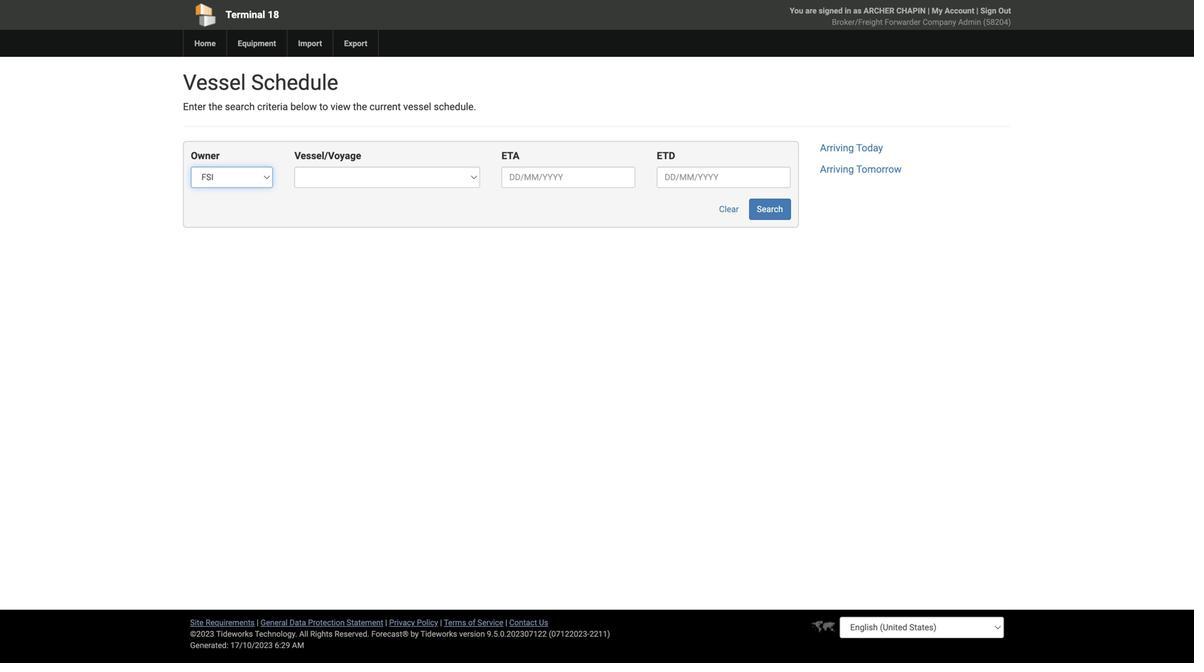 Task type: vqa. For each thing, say whether or not it's contained in the screenshot.
FORECAST® BY TIDEWORKS "image"
no



Task type: locate. For each thing, give the bounding box(es) containing it.
enter
[[183, 101, 206, 113]]

| left sign
[[977, 6, 979, 15]]

terms
[[444, 618, 466, 627]]

of
[[468, 618, 476, 627]]

the right 'view'
[[353, 101, 367, 113]]

privacy
[[389, 618, 415, 627]]

| up tideworks
[[440, 618, 442, 627]]

are
[[806, 6, 817, 15]]

(07122023-
[[549, 630, 590, 639]]

signed
[[819, 6, 843, 15]]

account
[[945, 6, 975, 15]]

out
[[999, 6, 1011, 15]]

service
[[478, 618, 503, 627]]

| up forecast®
[[385, 618, 387, 627]]

to
[[319, 101, 328, 113]]

rights
[[310, 630, 333, 639]]

forecast®
[[371, 630, 409, 639]]

arriving tomorrow link
[[820, 163, 902, 175]]

sign out link
[[981, 6, 1011, 15]]

the
[[209, 101, 223, 113], [353, 101, 367, 113]]

company
[[923, 17, 957, 27]]

2211)
[[590, 630, 610, 639]]

arriving
[[820, 142, 854, 154], [820, 163, 854, 175]]

reserved.
[[335, 630, 369, 639]]

2 the from the left
[[353, 101, 367, 113]]

tideworks
[[421, 630, 457, 639]]

export link
[[333, 30, 378, 57]]

0 vertical spatial arriving
[[820, 142, 854, 154]]

2 arriving from the top
[[820, 163, 854, 175]]

chapin
[[897, 6, 926, 15]]

arriving for arriving today
[[820, 142, 854, 154]]

| left the my
[[928, 6, 930, 15]]

technology.
[[255, 630, 297, 639]]

schedule.
[[434, 101, 476, 113]]

in
[[845, 6, 851, 15]]

arriving down the arriving today link
[[820, 163, 854, 175]]

view
[[331, 101, 351, 113]]

broker/freight
[[832, 17, 883, 27]]

0 horizontal spatial the
[[209, 101, 223, 113]]

statement
[[347, 618, 383, 627]]

terminal
[[226, 9, 265, 21]]

arriving up arriving tomorrow link
[[820, 142, 854, 154]]

site
[[190, 618, 204, 627]]

tomorrow
[[856, 163, 902, 175]]

terms of service link
[[444, 618, 503, 627]]

admin
[[958, 17, 981, 27]]

search
[[757, 204, 783, 214]]

generated:
[[190, 641, 229, 650]]

policy
[[417, 618, 438, 627]]

export
[[344, 39, 367, 48]]

home link
[[183, 30, 226, 57]]

search button
[[749, 199, 791, 220]]

clear button
[[711, 199, 747, 220]]

arriving tomorrow
[[820, 163, 902, 175]]

the right enter
[[209, 101, 223, 113]]

arriving for arriving tomorrow
[[820, 163, 854, 175]]

home
[[194, 39, 216, 48]]

my
[[932, 6, 943, 15]]

1 arriving from the top
[[820, 142, 854, 154]]

|
[[928, 6, 930, 15], [977, 6, 979, 15], [257, 618, 259, 627], [385, 618, 387, 627], [440, 618, 442, 627], [505, 618, 507, 627]]

1 horizontal spatial the
[[353, 101, 367, 113]]

am
[[292, 641, 304, 650]]

site requirements link
[[190, 618, 255, 627]]

1 vertical spatial arriving
[[820, 163, 854, 175]]

ETD text field
[[657, 167, 791, 188]]

you are signed in as archer chapin | my account | sign out broker/freight forwarder company admin (58204)
[[790, 6, 1011, 27]]

arriving today
[[820, 142, 883, 154]]

| left general
[[257, 618, 259, 627]]

below
[[290, 101, 317, 113]]

privacy policy link
[[389, 618, 438, 627]]

18
[[268, 9, 279, 21]]

version
[[459, 630, 485, 639]]



Task type: describe. For each thing, give the bounding box(es) containing it.
1 the from the left
[[209, 101, 223, 113]]

by
[[411, 630, 419, 639]]

eta
[[502, 150, 520, 162]]

9.5.0.202307122
[[487, 630, 547, 639]]

terminal 18 link
[[183, 0, 516, 30]]

vessel/voyage
[[294, 150, 361, 162]]

equipment link
[[226, 30, 287, 57]]

| up 9.5.0.202307122
[[505, 618, 507, 627]]

general data protection statement link
[[261, 618, 383, 627]]

site requirements | general data protection statement | privacy policy | terms of service | contact us ©2023 tideworks technology. all rights reserved. forecast® by tideworks version 9.5.0.202307122 (07122023-2211) generated: 17/10/2023 6:29 am
[[190, 618, 610, 650]]

you
[[790, 6, 804, 15]]

vessel
[[403, 101, 431, 113]]

17/10/2023
[[231, 641, 273, 650]]

data
[[290, 618, 306, 627]]

import
[[298, 39, 322, 48]]

as
[[853, 6, 862, 15]]

equipment
[[238, 39, 276, 48]]

criteria
[[257, 101, 288, 113]]

forwarder
[[885, 17, 921, 27]]

contact us link
[[509, 618, 548, 627]]

us
[[539, 618, 548, 627]]

owner
[[191, 150, 220, 162]]

protection
[[308, 618, 345, 627]]

current
[[370, 101, 401, 113]]

ETA text field
[[502, 167, 636, 188]]

my account link
[[932, 6, 975, 15]]

terminal 18
[[226, 9, 279, 21]]

archer
[[864, 6, 895, 15]]

all
[[299, 630, 308, 639]]

schedule
[[251, 70, 338, 95]]

©2023 tideworks
[[190, 630, 253, 639]]

search
[[225, 101, 255, 113]]

general
[[261, 618, 288, 627]]

sign
[[981, 6, 997, 15]]

vessel
[[183, 70, 246, 95]]

6:29
[[275, 641, 290, 650]]

requirements
[[206, 618, 255, 627]]

etd
[[657, 150, 675, 162]]

vessel schedule enter the search criteria below to view the current vessel schedule.
[[183, 70, 476, 113]]

clear
[[719, 204, 739, 214]]

arriving today link
[[820, 142, 883, 154]]

today
[[856, 142, 883, 154]]

contact
[[509, 618, 537, 627]]

import link
[[287, 30, 333, 57]]

(58204)
[[983, 17, 1011, 27]]



